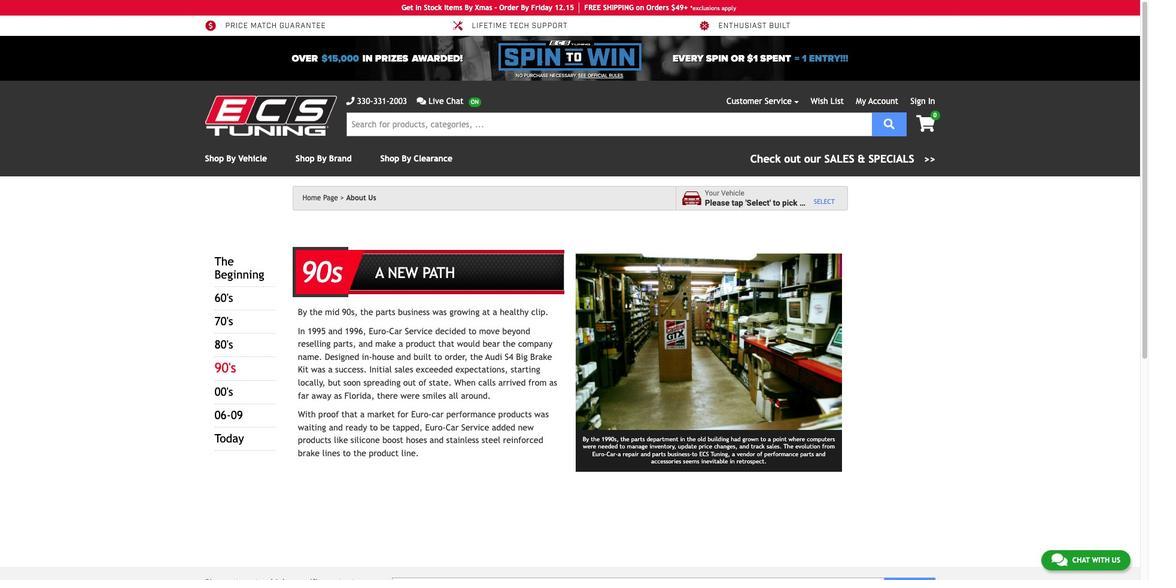 Task type: locate. For each thing, give the bounding box(es) containing it.
was
[[433, 307, 447, 317], [311, 365, 326, 375], [535, 410, 549, 420]]

0 horizontal spatial was
[[311, 365, 326, 375]]

a inside your vehicle please tap 'select' to pick a vehicle
[[800, 198, 804, 207]]

new right 'a'
[[388, 265, 418, 282]]

items
[[444, 4, 463, 12]]

1 vertical spatial chat
[[1073, 557, 1090, 565]]

1 horizontal spatial product
[[406, 339, 436, 349]]

the down where
[[784, 444, 794, 450]]

1 horizontal spatial the
[[784, 444, 794, 450]]

0 horizontal spatial product
[[369, 448, 399, 459]]

1 vertical spatial service
[[405, 326, 433, 336]]

0 horizontal spatial that
[[342, 410, 358, 420]]

1 horizontal spatial in
[[416, 4, 422, 12]]

in right sign
[[929, 96, 936, 106]]

and down evolution
[[816, 451, 826, 458]]

2 vertical spatial in
[[298, 326, 305, 336]]

1 horizontal spatial service
[[462, 423, 489, 433]]

0 vertical spatial of
[[419, 378, 427, 388]]

1 horizontal spatial us
[[1112, 557, 1121, 565]]

0 vertical spatial performance
[[447, 410, 496, 420]]

was inside with proof that a market for euro-car performance products was waiting and ready to be tapped, euro-car service added new products like silicone boost hoses and stainless steel reinforced brake lines to the product line.
[[535, 410, 549, 420]]

as
[[549, 378, 558, 388], [334, 391, 342, 401]]

06-
[[215, 409, 231, 422]]

comments image inside the "live chat" link
[[417, 97, 426, 105]]

car-
[[607, 451, 618, 458]]

us right with at bottom right
[[1112, 557, 1121, 565]]

performance inside by the 1990s, the parts department in the old building had grown to a point where computers were needed to manage inventory, update price changes, and track sales. the evolution from euro-car-a repair and parts business-to ecs tuning, a vendor of performance parts and accessories seems inevitable in retrospect.
[[765, 451, 799, 458]]

lifetime tech support link
[[452, 20, 568, 31]]

car up the stainless
[[446, 423, 459, 433]]

and
[[328, 326, 342, 336], [359, 339, 373, 349], [397, 352, 411, 362], [329, 423, 343, 433], [430, 436, 444, 446], [740, 444, 750, 450], [641, 451, 651, 458], [816, 451, 826, 458]]

0 horizontal spatial of
[[419, 378, 427, 388]]

kit
[[298, 365, 309, 375]]

1 vertical spatial products
[[298, 436, 332, 446]]

of right out on the bottom
[[419, 378, 427, 388]]

1 horizontal spatial new
[[518, 423, 534, 433]]

1 vertical spatial product
[[369, 448, 399, 459]]

euro-
[[369, 326, 389, 336], [411, 410, 432, 420], [425, 423, 446, 433], [593, 451, 607, 458]]

there
[[377, 391, 398, 401]]

spreading
[[364, 378, 401, 388]]

silicone
[[351, 436, 380, 446]]

clearance
[[414, 154, 453, 163]]

bear
[[483, 339, 500, 349]]

performance down around.
[[447, 410, 496, 420]]

'select'
[[746, 198, 771, 207]]

by left 1990s,
[[583, 436, 589, 443]]

0 horizontal spatial shop
[[205, 154, 224, 163]]

330-331-2003
[[357, 96, 407, 106]]

move
[[479, 326, 500, 336]]

0 horizontal spatial built
[[414, 352, 432, 362]]

1 vertical spatial that
[[342, 410, 358, 420]]

of down track
[[757, 451, 763, 458]]

and up parts,
[[328, 326, 342, 336]]

1 horizontal spatial of
[[757, 451, 763, 458]]

2 vertical spatial in
[[730, 459, 735, 465]]

0 horizontal spatial car
[[389, 326, 402, 336]]

ecs tuning 'spin to win' contest logo image
[[499, 41, 642, 71]]

1 horizontal spatial were
[[583, 444, 597, 450]]

1 vertical spatial from
[[823, 444, 835, 450]]

0 vertical spatial were
[[401, 391, 420, 401]]

shop for shop by brand
[[296, 154, 315, 163]]

1990s,
[[602, 436, 619, 443]]

in left 1995
[[298, 326, 305, 336]]

1 vertical spatial new
[[518, 423, 534, 433]]

euro- down the needed on the bottom of page
[[593, 451, 607, 458]]

0 horizontal spatial were
[[401, 391, 420, 401]]

comments image left the "live"
[[417, 97, 426, 105]]

euro- up make
[[369, 326, 389, 336]]

=
[[795, 52, 800, 64]]

shopping cart image
[[917, 116, 936, 132]]

vendor
[[737, 451, 756, 458]]

1 horizontal spatial that
[[439, 339, 455, 349]]

comments image inside chat with us link
[[1052, 553, 1068, 568]]

price match guarantee
[[225, 22, 326, 31]]

0 horizontal spatial performance
[[447, 410, 496, 420]]

1 horizontal spatial performance
[[765, 451, 799, 458]]

sales & specials link
[[751, 151, 936, 167]]

1 vertical spatial built
[[414, 352, 432, 362]]

product down boost
[[369, 448, 399, 459]]

home
[[303, 194, 321, 202]]

enthusiast built link
[[698, 20, 791, 31]]

3 shop from the left
[[381, 154, 399, 163]]

pick
[[783, 198, 798, 207]]

performance down sales.
[[765, 451, 799, 458]]

that up ready at left
[[342, 410, 358, 420]]

with
[[298, 410, 316, 420]]

price
[[225, 22, 248, 31]]

1 horizontal spatial comments image
[[1052, 553, 1068, 568]]

the inside with proof that a market for euro-car performance products was waiting and ready to be tapped, euro-car service added new products like silicone boost hoses and stainless steel reinforced brake lines to the product line.
[[354, 448, 366, 459]]

about
[[346, 194, 366, 202]]

0 vertical spatial from
[[529, 378, 547, 388]]

vehicle
[[238, 154, 267, 163], [722, 189, 745, 198]]

was up reinforced
[[535, 410, 549, 420]]

0 vertical spatial that
[[439, 339, 455, 349]]

1 vertical spatial in
[[929, 96, 936, 106]]

0 horizontal spatial chat
[[447, 96, 464, 106]]

2 horizontal spatial in
[[730, 459, 735, 465]]

vehicle down ecs tuning image
[[238, 154, 267, 163]]

from inside in 1995 and 1996, euro-car service decided to move beyond reselling parts, and make a       product that would bear the company name. designed in-house and built to order, the audi s4       big brake kit was a success. initial sales exceeded expectations, starting locally, but soon       spreading out of state.  when calls arrived from as far away as florida, there were smiles       all around.
[[529, 378, 547, 388]]

when
[[455, 378, 476, 388]]

0 vertical spatial new
[[388, 265, 418, 282]]

1 shop from the left
[[205, 154, 224, 163]]

0 vertical spatial car
[[389, 326, 402, 336]]

in down tuning,
[[730, 459, 735, 465]]

the right 90s,
[[361, 307, 373, 317]]

my account
[[856, 96, 899, 106]]

euro- down car
[[425, 423, 446, 433]]

were down out on the bottom
[[401, 391, 420, 401]]

the up expectations,
[[470, 352, 483, 362]]

the up 60's
[[215, 255, 234, 268]]

1 vertical spatial vehicle
[[722, 189, 745, 198]]

0 vertical spatial product
[[406, 339, 436, 349]]

in up update
[[680, 436, 685, 443]]

1 vertical spatial car
[[446, 423, 459, 433]]

the down silicone
[[354, 448, 366, 459]]

built up spent
[[770, 22, 791, 31]]

2 horizontal spatial service
[[765, 96, 792, 106]]

building
[[708, 436, 729, 443]]

0 vertical spatial products
[[499, 410, 532, 420]]

0 horizontal spatial us
[[368, 194, 376, 202]]

comments image left chat with us
[[1052, 553, 1068, 568]]

every spin or $1 spent = 1 entry!!!
[[673, 52, 849, 64]]

sales
[[395, 365, 413, 375]]

proof
[[318, 410, 339, 420]]

the inside by the 1990s, the parts department in the old building had grown to a point where computers were needed to manage inventory, update price changes, and track sales. the evolution from euro-car-a repair and parts business-to ecs tuning, a vendor of performance parts and accessories seems inevitable in retrospect.
[[784, 444, 794, 450]]

1 vertical spatial performance
[[765, 451, 799, 458]]

90's
[[215, 361, 236, 376]]

over $15,000 in prizes
[[292, 52, 408, 64]]

vehicle up "tap"
[[722, 189, 745, 198]]

us right about
[[368, 194, 376, 202]]

chat right the "live"
[[447, 96, 464, 106]]

0 horizontal spatial in
[[363, 52, 373, 64]]

florida,
[[345, 391, 375, 401]]

1 vertical spatial were
[[583, 444, 597, 450]]

business
[[398, 307, 430, 317]]

be
[[380, 423, 390, 433]]

the up the needed on the bottom of page
[[591, 436, 600, 443]]

home page link
[[303, 194, 344, 202]]

line.
[[402, 448, 419, 459]]

comments image
[[417, 97, 426, 105], [1052, 553, 1068, 568]]

2 horizontal spatial shop
[[381, 154, 399, 163]]

.
[[623, 73, 625, 78]]

1 horizontal spatial from
[[823, 444, 835, 450]]

that inside with proof that a market for euro-car performance products was waiting and ready to be tapped, euro-car service added new products like silicone boost hoses and stainless steel reinforced brake lines to the product line.
[[342, 410, 358, 420]]

1 vertical spatial of
[[757, 451, 763, 458]]

to inside your vehicle please tap 'select' to pick a vehicle
[[773, 198, 781, 207]]

to up repair
[[620, 444, 625, 450]]

of inside in 1995 and 1996, euro-car service decided to move beyond reselling parts, and make a       product that would bear the company name. designed in-house and built to order, the audi s4       big brake kit was a success. initial sales exceeded expectations, starting locally, but soon       spreading out of state.  when calls arrived from as far away as florida, there were smiles       all around.
[[419, 378, 427, 388]]

0 vertical spatial vehicle
[[238, 154, 267, 163]]

product up the exceeded
[[406, 339, 436, 349]]

live chat link
[[417, 95, 481, 108]]

were inside in 1995 and 1996, euro-car service decided to move beyond reselling parts, and make a       product that would bear the company name. designed in-house and built to order, the audi s4       big brake kit was a success. initial sales exceeded expectations, starting locally, but soon       spreading out of state.  when calls arrived from as far away as florida, there were smiles       all around.
[[401, 391, 420, 401]]

seems
[[683, 459, 700, 465]]

over
[[292, 52, 318, 64]]

0 vertical spatial comments image
[[417, 97, 426, 105]]

1 horizontal spatial vehicle
[[722, 189, 745, 198]]

lines
[[322, 448, 340, 459]]

as down brake
[[549, 378, 558, 388]]

sales.
[[767, 444, 782, 450]]

select
[[814, 198, 835, 205]]

0 vertical spatial built
[[770, 22, 791, 31]]

0 horizontal spatial service
[[405, 326, 433, 336]]

2 shop from the left
[[296, 154, 315, 163]]

1 vertical spatial as
[[334, 391, 342, 401]]

products up the added
[[499, 410, 532, 420]]

330-331-2003 link
[[346, 95, 407, 108]]

new up reinforced
[[518, 423, 534, 433]]

chat left with at bottom right
[[1073, 557, 1090, 565]]

chat with us link
[[1042, 551, 1131, 571]]

0 vertical spatial service
[[765, 96, 792, 106]]

service right 'customer'
[[765, 96, 792, 106]]

by left mid
[[298, 307, 307, 317]]

2 horizontal spatial in
[[929, 96, 936, 106]]

in right get
[[416, 4, 422, 12]]

track
[[751, 444, 765, 450]]

1 vertical spatial was
[[311, 365, 326, 375]]

2 horizontal spatial was
[[535, 410, 549, 420]]

a
[[800, 198, 804, 207], [493, 307, 498, 317], [399, 339, 403, 349], [328, 365, 333, 375], [360, 410, 365, 420], [768, 436, 771, 443], [618, 451, 621, 458], [732, 451, 735, 458]]

a up ready at left
[[360, 410, 365, 420]]

please
[[705, 198, 730, 207]]

was up decided
[[433, 307, 447, 317]]

enthusiast built
[[719, 22, 791, 31]]

arrived
[[499, 378, 526, 388]]

in left prizes
[[363, 52, 373, 64]]

parts
[[376, 307, 396, 317], [632, 436, 645, 443], [653, 451, 666, 458], [801, 451, 814, 458]]

live chat
[[429, 96, 464, 106]]

1 horizontal spatial shop
[[296, 154, 315, 163]]

was up locally,
[[311, 365, 326, 375]]

by inside by the 1990s, the parts department in the old building had grown to a point where computers were needed to manage inventory, update price changes, and track sales. the evolution from euro-car-a repair and parts business-to ecs tuning, a vendor of performance parts and accessories seems inevitable in retrospect.
[[583, 436, 589, 443]]

to up the would
[[469, 326, 477, 336]]

as down but
[[334, 391, 342, 401]]

in
[[416, 4, 422, 12], [929, 96, 936, 106], [298, 326, 305, 336]]

from inside by the 1990s, the parts department in the old building had grown to a point where computers were needed to manage inventory, update price changes, and track sales. the evolution from euro-car-a repair and parts business-to ecs tuning, a vendor of performance parts and accessories seems inevitable in retrospect.
[[823, 444, 835, 450]]

0 vertical spatial was
[[433, 307, 447, 317]]

of inside by the 1990s, the parts department in the old building had grown to a point where computers were needed to manage inventory, update price changes, and track sales. the evolution from euro-car-a repair and parts business-to ecs tuning, a vendor of performance parts and accessories seems inevitable in retrospect.
[[757, 451, 763, 458]]

grown
[[743, 436, 759, 443]]

1 vertical spatial us
[[1112, 557, 1121, 565]]

0 vertical spatial the
[[215, 255, 234, 268]]

2 vertical spatial service
[[462, 423, 489, 433]]

the beginning
[[215, 255, 264, 282]]

phone image
[[346, 97, 355, 105]]

the left mid
[[310, 307, 323, 317]]

orders
[[647, 4, 669, 12]]

free ship ping on orders $49+ *exclusions apply
[[585, 4, 737, 12]]

1 vertical spatial comments image
[[1052, 553, 1068, 568]]

1 horizontal spatial was
[[433, 307, 447, 317]]

2003
[[390, 96, 407, 106]]

the inside the beginning
[[215, 255, 234, 268]]

new inside with proof that a market for euro-car performance products was waiting and ready to be tapped, euro-car service added new products like silicone boost hoses and stainless steel reinforced brake lines to the product line.
[[518, 423, 534, 433]]

90s
[[301, 256, 343, 289]]

ping
[[618, 4, 634, 12]]

0 vertical spatial chat
[[447, 96, 464, 106]]

service up the stainless
[[462, 423, 489, 433]]

get
[[402, 4, 414, 12]]

beyond
[[503, 326, 530, 336]]

by left clearance
[[402, 154, 411, 163]]

2 vertical spatial was
[[535, 410, 549, 420]]

1 horizontal spatial in
[[680, 436, 685, 443]]

no purchase necessary. see official rules .
[[516, 73, 625, 78]]

Search text field
[[346, 113, 872, 137]]

to left be
[[370, 423, 378, 433]]

products down waiting
[[298, 436, 332, 446]]

1 horizontal spatial car
[[446, 423, 459, 433]]

0 vertical spatial as
[[549, 378, 558, 388]]

business-
[[668, 451, 692, 458]]

0 horizontal spatial comments image
[[417, 97, 426, 105]]

that down decided
[[439, 339, 455, 349]]

90s,
[[342, 307, 358, 317]]

xmas
[[475, 4, 493, 12]]

*exclusions apply link
[[691, 3, 737, 12]]

ecs
[[700, 451, 709, 458]]

built up the exceeded
[[414, 352, 432, 362]]

and up vendor
[[740, 444, 750, 450]]

performance inside with proof that a market for euro-car performance products was waiting and ready to be tapped, euro-car service added new products like silicone boost hoses and stainless steel reinforced brake lines to the product line.
[[447, 410, 496, 420]]

0 horizontal spatial new
[[388, 265, 418, 282]]

0 horizontal spatial from
[[529, 378, 547, 388]]

the
[[310, 307, 323, 317], [361, 307, 373, 317], [503, 339, 516, 349], [470, 352, 483, 362], [591, 436, 600, 443], [621, 436, 630, 443], [687, 436, 696, 443], [354, 448, 366, 459]]

0 horizontal spatial the
[[215, 255, 234, 268]]

by right order
[[521, 4, 529, 12]]

from down computers
[[823, 444, 835, 450]]

shop for shop by vehicle
[[205, 154, 224, 163]]

to left pick
[[773, 198, 781, 207]]

department
[[647, 436, 679, 443]]

a right pick
[[800, 198, 804, 207]]

0 horizontal spatial in
[[298, 326, 305, 336]]

to down like at the bottom of the page
[[343, 448, 351, 459]]

service down by the mid 90s, the parts business was growing at a healthy clip.
[[405, 326, 433, 336]]

06-09
[[215, 409, 243, 422]]

far
[[298, 391, 309, 401]]

parts up manage
[[632, 436, 645, 443]]

that inside in 1995 and 1996, euro-car service decided to move beyond reselling parts, and make a       product that would bear the company name. designed in-house and built to order, the audi s4       big brake kit was a success. initial sales exceeded expectations, starting locally, but soon       spreading out of state.  when calls arrived from as far away as florida, there were smiles       all around.
[[439, 339, 455, 349]]

0 vertical spatial in
[[416, 4, 422, 12]]

from down starting
[[529, 378, 547, 388]]

were left the needed on the bottom of page
[[583, 444, 597, 450]]

stainless
[[446, 436, 479, 446]]

car up make
[[389, 326, 402, 336]]

1 vertical spatial the
[[784, 444, 794, 450]]



Task type: describe. For each thing, give the bounding box(es) containing it.
0 horizontal spatial products
[[298, 436, 332, 446]]

euro- right for
[[411, 410, 432, 420]]

and up sales
[[397, 352, 411, 362]]

soon
[[344, 378, 361, 388]]

car inside in 1995 and 1996, euro-car service decided to move beyond reselling parts, and make a       product that would bear the company name. designed in-house and built to order, the audi s4       big brake kit was a success. initial sales exceeded expectations, starting locally, but soon       spreading out of state.  when calls arrived from as far away as florida, there were smiles       all around.
[[389, 326, 402, 336]]

70's
[[215, 315, 233, 328]]

a up but
[[328, 365, 333, 375]]

select link
[[814, 198, 835, 206]]

and up in-
[[359, 339, 373, 349]]

331-
[[373, 96, 390, 106]]

market
[[367, 410, 395, 420]]

smiles
[[423, 391, 446, 401]]

a down changes,
[[732, 451, 735, 458]]

calls
[[479, 378, 496, 388]]

search image
[[884, 118, 895, 129]]

wish
[[811, 96, 828, 106]]

prizes
[[375, 52, 408, 64]]

by the 1990s, the parts department in the old building had grown to a point where computers were needed to manage inventory, update price changes, and track sales. the evolution from euro-car-a repair and parts business-to ecs tuning, a vendor of performance parts and accessories seems inevitable in retrospect.
[[583, 436, 835, 465]]

locally,
[[298, 378, 325, 388]]

the up update
[[687, 436, 696, 443]]

1 vertical spatial in
[[680, 436, 685, 443]]

vehicle inside your vehicle please tap 'select' to pick a vehicle
[[722, 189, 745, 198]]

car inside with proof that a market for euro-car performance products was waiting and ready to be tapped, euro-car service added new products like silicone boost hoses and stainless steel reinforced brake lines to the product line.
[[446, 423, 459, 433]]

to up the exceeded
[[434, 352, 442, 362]]

at
[[482, 307, 490, 317]]

in for sign
[[929, 96, 936, 106]]

built inside in 1995 and 1996, euro-car service decided to move beyond reselling parts, and make a       product that would bear the company name. designed in-house and built to order, the audi s4       big brake kit was a success. initial sales exceeded expectations, starting locally, but soon       spreading out of state.  when calls arrived from as far away as florida, there were smiles       all around.
[[414, 352, 432, 362]]

purchase
[[524, 73, 549, 78]]

with
[[1093, 557, 1110, 565]]

1 horizontal spatial built
[[770, 22, 791, 31]]

ecs tuning image
[[205, 96, 337, 136]]

your
[[705, 189, 720, 198]]

manage
[[627, 444, 648, 450]]

90's link
[[215, 361, 236, 376]]

brake
[[530, 352, 552, 362]]

apply
[[722, 4, 737, 11]]

today
[[215, 432, 244, 446]]

in inside in 1995 and 1996, euro-car service decided to move beyond reselling parts, and make a       product that would bear the company name. designed in-house and built to order, the audi s4       big brake kit was a success. initial sales exceeded expectations, starting locally, but soon       spreading out of state.  when calls arrived from as far away as florida, there were smiles       all around.
[[298, 326, 305, 336]]

all
[[449, 391, 459, 401]]

a inside with proof that a market for euro-car performance products was waiting and ready to be tapped, euro-car service added new products like silicone boost hoses and stainless steel reinforced brake lines to the product line.
[[360, 410, 365, 420]]

away
[[312, 391, 331, 401]]

customer
[[727, 96, 763, 106]]

for
[[398, 410, 409, 420]]

60's link
[[215, 292, 233, 305]]

80's link
[[215, 338, 233, 352]]

service inside dropdown button
[[765, 96, 792, 106]]

to up track
[[761, 436, 766, 443]]

product inside with proof that a market for euro-car performance products was waiting and ready to be tapped, euro-car service added new products like silicone boost hoses and stainless steel reinforced brake lines to the product line.
[[369, 448, 399, 459]]

and down manage
[[641, 451, 651, 458]]

1 horizontal spatial products
[[499, 410, 532, 420]]

tapped,
[[393, 423, 423, 433]]

were inside by the 1990s, the parts department in the old building had grown to a point where computers were needed to manage inventory, update price changes, and track sales. the evolution from euro-car-a repair and parts business-to ecs tuning, a vendor of performance parts and accessories seems inevitable in retrospect.
[[583, 444, 597, 450]]

vehicle
[[806, 198, 832, 207]]

in 1995 and 1996, euro-car service decided to move beyond reselling parts, and make a       product that would bear the company name. designed in-house and built to order, the audi s4       big brake kit was a success. initial sales exceeded expectations, starting locally, but soon       spreading out of state.  when calls arrived from as far away as florida, there were smiles       all around.
[[298, 326, 558, 401]]

and up like at the bottom of the page
[[329, 423, 343, 433]]

guarantee
[[280, 22, 326, 31]]

today link
[[215, 432, 244, 446]]

by down ecs tuning image
[[226, 154, 236, 163]]

mid
[[325, 307, 340, 317]]

big
[[516, 352, 528, 362]]

service inside with proof that a market for euro-car performance products was waiting and ready to be tapped, euro-car service added new products like silicone boost hoses and stainless steel reinforced brake lines to the product line.
[[462, 423, 489, 433]]

service inside in 1995 and 1996, euro-car service decided to move beyond reselling parts, and make a       product that would bear the company name. designed in-house and built to order, the audi s4       big brake kit was a success. initial sales exceeded expectations, starting locally, but soon       spreading out of state.  when calls arrived from as far away as florida, there were smiles       all around.
[[405, 326, 433, 336]]

house
[[372, 352, 395, 362]]

every
[[673, 52, 704, 64]]

repair
[[623, 451, 639, 458]]

by left xmas
[[465, 4, 473, 12]]

parts left business on the left of the page
[[376, 307, 396, 317]]

parts down evolution
[[801, 451, 814, 458]]

shop for shop by clearance
[[381, 154, 399, 163]]

comments image for live
[[417, 97, 426, 105]]

reselling
[[298, 339, 331, 349]]

inventory,
[[650, 444, 677, 450]]

the up manage
[[621, 436, 630, 443]]

lifetime tech support
[[472, 22, 568, 31]]

shop by brand
[[296, 154, 352, 163]]

entry!!!
[[809, 52, 849, 64]]

and right hoses
[[430, 436, 444, 446]]

0 horizontal spatial vehicle
[[238, 154, 267, 163]]

$1
[[747, 52, 758, 64]]

1 horizontal spatial as
[[549, 378, 558, 388]]

the up s4
[[503, 339, 516, 349]]

by left brand
[[317, 154, 327, 163]]

was inside in 1995 and 1996, euro-car service decided to move beyond reselling parts, and make a       product that would bear the company name. designed in-house and built to order, the audi s4       big brake kit was a success. initial sales exceeded expectations, starting locally, but soon       spreading out of state.  when calls arrived from as far away as florida, there were smiles       all around.
[[311, 365, 326, 375]]

inevitable
[[702, 459, 728, 465]]

to up seems
[[692, 451, 698, 458]]

sales
[[825, 153, 855, 165]]

0 link
[[907, 111, 940, 134]]

parts down inventory,
[[653, 451, 666, 458]]

shop by vehicle
[[205, 154, 267, 163]]

comments image for chat
[[1052, 553, 1068, 568]]

wish list
[[811, 96, 844, 106]]

a left repair
[[618, 451, 621, 458]]

shop by vehicle link
[[205, 154, 267, 163]]

the beginning link
[[215, 255, 264, 282]]

0 vertical spatial us
[[368, 194, 376, 202]]

no
[[516, 73, 523, 78]]

00's
[[215, 386, 233, 399]]

but
[[328, 378, 341, 388]]

a right make
[[399, 339, 403, 349]]

12.15
[[555, 4, 574, 12]]

growing
[[450, 307, 480, 317]]

in for get
[[416, 4, 422, 12]]

live
[[429, 96, 444, 106]]

order,
[[445, 352, 468, 362]]

1 horizontal spatial chat
[[1073, 557, 1090, 565]]

0 vertical spatial in
[[363, 52, 373, 64]]

or
[[731, 52, 745, 64]]

a right at
[[493, 307, 498, 317]]

make
[[375, 339, 396, 349]]

retrospect.
[[737, 459, 767, 465]]

Email email field
[[392, 578, 885, 581]]

1996,
[[345, 326, 366, 336]]

by the mid 90s, the parts business was growing at a healthy clip.
[[298, 307, 549, 317]]

beginning
[[215, 268, 264, 282]]

06-09 link
[[215, 409, 243, 422]]

ready
[[346, 423, 367, 433]]

state.
[[429, 378, 452, 388]]

70's link
[[215, 315, 233, 328]]

0 horizontal spatial as
[[334, 391, 342, 401]]

added
[[492, 423, 516, 433]]

where
[[789, 436, 806, 443]]

path
[[423, 265, 455, 282]]

60's
[[215, 292, 233, 305]]

with proof that a market for euro-car performance products was waiting and ready to be tapped, euro-car service added new products like silicone boost hoses and stainless steel reinforced brake lines to the product line.
[[298, 410, 549, 459]]

see official rules link
[[578, 72, 623, 80]]

*exclusions
[[691, 4, 720, 11]]

brake
[[298, 448, 320, 459]]

computers
[[807, 436, 835, 443]]

a up sales.
[[768, 436, 771, 443]]

point
[[773, 436, 787, 443]]

product inside in 1995 and 1996, euro-car service decided to move beyond reselling parts, and make a       product that would bear the company name. designed in-house and built to order, the audi s4       big brake kit was a success. initial sales exceeded expectations, starting locally, but soon       spreading out of state.  when calls arrived from as far away as florida, there were smiles       all around.
[[406, 339, 436, 349]]

euro- inside in 1995 and 1996, euro-car service decided to move beyond reselling parts, and make a       product that would bear the company name. designed in-house and built to order, the audi s4       big brake kit was a success. initial sales exceeded expectations, starting locally, but soon       spreading out of state.  when calls arrived from as far away as florida, there were smiles       all around.
[[369, 326, 389, 336]]

euro- inside by the 1990s, the parts department in the old building had grown to a point where computers were needed to manage inventory, update price changes, and track sales. the evolution from euro-car-a repair and parts business-to ecs tuning, a vendor of performance parts and accessories seems inevitable in retrospect.
[[593, 451, 607, 458]]

enthusiast
[[719, 22, 767, 31]]

0
[[934, 112, 937, 119]]



Task type: vqa. For each thing, say whether or not it's contained in the screenshot.
Compounds related to Brake Compounds & Lubricants link to the top
no



